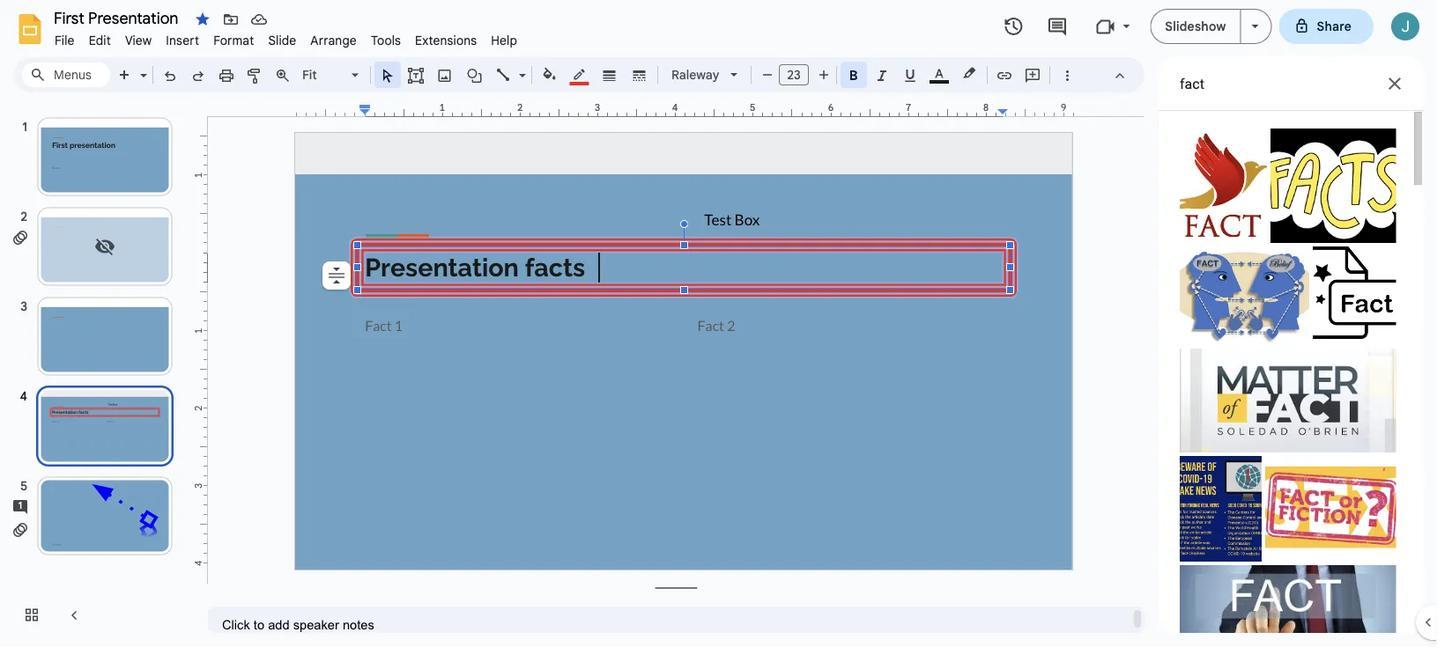 Task type: locate. For each thing, give the bounding box(es) containing it.
border weight option
[[600, 63, 620, 87]]

menu bar containing file
[[48, 23, 525, 52]]

menu bar
[[48, 23, 525, 52]]

insert menu item
[[159, 30, 206, 51]]

tools menu item
[[364, 30, 408, 51]]

extensions
[[415, 33, 477, 48]]

application
[[0, 0, 1438, 648]]

tools
[[371, 33, 401, 48]]

menu bar banner
[[0, 0, 1438, 648]]

help
[[491, 33, 518, 48]]

Rename text field
[[48, 7, 189, 28]]

insert image image
[[435, 63, 455, 87]]

view
[[125, 33, 152, 48]]

option
[[323, 262, 351, 290]]

border dash option
[[630, 63, 650, 87]]

Font size field
[[779, 64, 816, 90]]

raleway option
[[672, 63, 720, 87]]

slideshow button
[[1151, 9, 1242, 44]]

new slide with layout image
[[136, 63, 147, 70]]

share
[[1317, 19, 1352, 34]]

file menu item
[[48, 30, 82, 51]]

shape image
[[465, 63, 485, 87]]

left margin image
[[296, 103, 370, 116]]

share button
[[1280, 9, 1374, 44]]

navigation
[[0, 100, 194, 648]]

Star checkbox
[[190, 7, 215, 32]]

edit menu item
[[82, 30, 118, 51]]

menu bar inside the menu bar banner
[[48, 23, 525, 52]]

slide menu item
[[261, 30, 304, 51]]

insert
[[166, 33, 199, 48]]

fill color: transparent image
[[540, 63, 560, 86]]

Zoom field
[[297, 63, 367, 88]]



Task type: describe. For each thing, give the bounding box(es) containing it.
edit
[[89, 33, 111, 48]]

slide
[[268, 33, 297, 48]]

extensions menu item
[[408, 30, 484, 51]]

arrange
[[311, 33, 357, 48]]

shrink text on overflow image
[[324, 264, 349, 288]]

application containing slideshow
[[0, 0, 1438, 648]]

right margin image
[[999, 103, 1073, 116]]

Zoom text field
[[300, 63, 349, 87]]

slideshow
[[1166, 19, 1227, 34]]

text color image
[[930, 63, 949, 84]]

format
[[213, 33, 254, 48]]

presentation options image
[[1252, 25, 1259, 28]]

arrange menu item
[[304, 30, 364, 51]]

border color: red image
[[570, 63, 590, 86]]

Menus field
[[22, 63, 110, 87]]

main toolbar
[[109, 62, 1082, 90]]

view menu item
[[118, 30, 159, 51]]

highlight color image
[[960, 63, 979, 84]]

Font size text field
[[780, 64, 808, 86]]

raleway
[[672, 67, 720, 82]]

file
[[55, 33, 75, 48]]

help menu item
[[484, 30, 525, 51]]

format menu item
[[206, 30, 261, 51]]



Task type: vqa. For each thing, say whether or not it's contained in the screenshot.
application
yes



